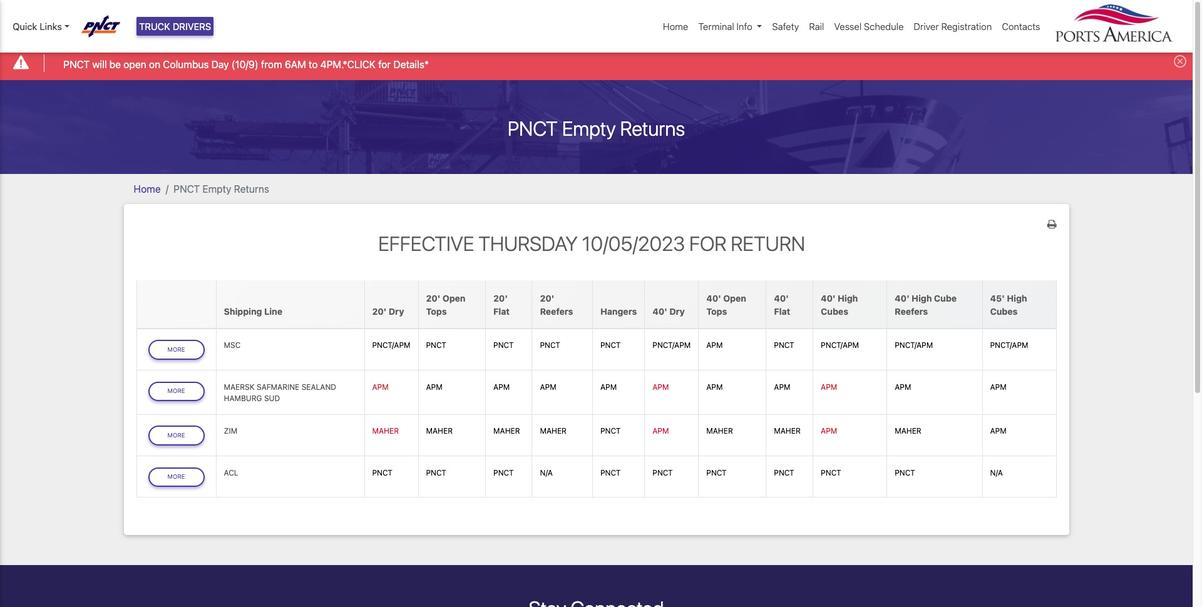 Task type: locate. For each thing, give the bounding box(es) containing it.
pnct/apm down 40' dry
[[653, 341, 691, 350]]

1 horizontal spatial cubes
[[991, 306, 1018, 317]]

will
[[92, 59, 107, 70]]

tops for 20'
[[426, 306, 447, 317]]

1 horizontal spatial n/a
[[991, 468, 1004, 478]]

vessel schedule
[[835, 21, 904, 32]]

thursday
[[479, 232, 578, 255]]

more button
[[148, 340, 205, 360], [148, 382, 205, 402], [148, 426, 205, 446], [148, 468, 205, 488]]

sealand
[[302, 383, 336, 392]]

0 vertical spatial pnct empty returns
[[508, 116, 686, 140]]

20' for 20' reefers
[[540, 293, 555, 304]]

1 n/a from the left
[[540, 468, 553, 478]]

2 high from the left
[[912, 293, 933, 304]]

flat for 40' flat
[[775, 306, 791, 317]]

40' left cube
[[895, 293, 910, 304]]

dry left 20' open tops
[[389, 306, 404, 317]]

3 more button from the top
[[148, 426, 205, 446]]

tops right 20' dry
[[426, 306, 447, 317]]

1 horizontal spatial tops
[[707, 306, 728, 317]]

0 horizontal spatial reefers
[[540, 306, 574, 317]]

1 vertical spatial returns
[[234, 183, 269, 195]]

more for maersk safmarine sealand hamburg sud
[[167, 388, 185, 395]]

pnct/apm down 40' high cubes
[[821, 341, 860, 350]]

0 horizontal spatial open
[[443, 293, 466, 304]]

n/a
[[540, 468, 553, 478], [991, 468, 1004, 478]]

effective
[[379, 232, 475, 255]]

40' right 40' open tops
[[775, 293, 789, 304]]

cubes inside 45' high cubes
[[991, 306, 1018, 317]]

tops
[[426, 306, 447, 317], [707, 306, 728, 317]]

high for 40' high cubes
[[838, 293, 859, 304]]

tops inside 20' open tops
[[426, 306, 447, 317]]

home link
[[658, 14, 694, 39], [134, 183, 161, 195]]

0 horizontal spatial n/a
[[540, 468, 553, 478]]

dry
[[389, 306, 404, 317], [670, 306, 685, 317]]

1 horizontal spatial dry
[[670, 306, 685, 317]]

40' right '40' flat'
[[821, 293, 836, 304]]

pnct/apm
[[372, 341, 411, 350], [653, 341, 691, 350], [821, 341, 860, 350], [895, 341, 934, 350], [991, 341, 1029, 350]]

1 reefers from the left
[[540, 306, 574, 317]]

reefers
[[540, 306, 574, 317], [895, 306, 929, 317]]

1 horizontal spatial high
[[912, 293, 933, 304]]

3 pnct/apm from the left
[[821, 341, 860, 350]]

for
[[378, 59, 391, 70]]

more for acl
[[167, 474, 185, 481]]

cubes for 40'
[[821, 306, 849, 317]]

40' inside '40' flat'
[[775, 293, 789, 304]]

1 horizontal spatial home link
[[658, 14, 694, 39]]

safety link
[[768, 14, 805, 39]]

truck drivers link
[[137, 17, 214, 36]]

0 vertical spatial empty
[[562, 116, 616, 140]]

0 horizontal spatial home
[[134, 183, 161, 195]]

40' flat
[[775, 293, 791, 317]]

driver registration
[[914, 21, 993, 32]]

return
[[731, 232, 806, 255]]

high inside 45' high cubes
[[1008, 293, 1028, 304]]

day
[[212, 59, 229, 70]]

cubes inside 40' high cubes
[[821, 306, 849, 317]]

4 more button from the top
[[148, 468, 205, 488]]

0 vertical spatial home link
[[658, 14, 694, 39]]

3 more from the top
[[167, 432, 185, 439]]

5 maher from the left
[[707, 427, 734, 436]]

reefers inside 40' high cube reefers
[[895, 306, 929, 317]]

40' for 40' high cubes
[[821, 293, 836, 304]]

0 horizontal spatial high
[[838, 293, 859, 304]]

1 horizontal spatial open
[[724, 293, 747, 304]]

acl
[[224, 468, 238, 478]]

1 flat from the left
[[494, 306, 510, 317]]

2 flat from the left
[[775, 306, 791, 317]]

pnct
[[63, 59, 90, 70], [508, 116, 558, 140], [174, 183, 200, 195], [426, 341, 447, 350], [494, 341, 514, 350], [540, 341, 561, 350], [601, 341, 621, 350], [775, 341, 795, 350], [601, 427, 621, 436], [372, 468, 393, 478], [426, 468, 447, 478], [494, 468, 514, 478], [601, 468, 621, 478], [653, 468, 673, 478], [707, 468, 727, 478], [775, 468, 795, 478], [821, 468, 842, 478], [895, 468, 916, 478]]

high
[[838, 293, 859, 304], [912, 293, 933, 304], [1008, 293, 1028, 304]]

maersk safmarine sealand hamburg sud
[[224, 383, 336, 403]]

1 horizontal spatial pnct empty returns
[[508, 116, 686, 140]]

2 dry from the left
[[670, 306, 685, 317]]

returns
[[621, 116, 686, 140], [234, 183, 269, 195]]

40' inside 40' high cube reefers
[[895, 293, 910, 304]]

apm
[[707, 341, 723, 350], [372, 383, 389, 392], [426, 383, 443, 392], [494, 383, 510, 392], [540, 383, 557, 392], [601, 383, 617, 392], [653, 383, 669, 392], [707, 383, 723, 392], [775, 383, 791, 392], [821, 383, 838, 392], [895, 383, 912, 392], [991, 383, 1007, 392], [653, 427, 669, 436], [821, 427, 838, 436], [991, 427, 1007, 436]]

20' reefers
[[540, 293, 574, 317]]

20' inside 20' reefers
[[540, 293, 555, 304]]

open inside 20' open tops
[[443, 293, 466, 304]]

from
[[261, 59, 282, 70]]

contacts
[[1003, 21, 1041, 32]]

high for 45' high cubes
[[1008, 293, 1028, 304]]

40'
[[707, 293, 722, 304], [775, 293, 789, 304], [821, 293, 836, 304], [895, 293, 910, 304], [653, 306, 668, 317]]

high inside 40' high cubes
[[838, 293, 859, 304]]

close image
[[1175, 55, 1187, 68]]

1 cubes from the left
[[821, 306, 849, 317]]

dry left 40' open tops
[[670, 306, 685, 317]]

1 more button from the top
[[148, 340, 205, 360]]

0 horizontal spatial empty
[[203, 183, 232, 195]]

0 horizontal spatial tops
[[426, 306, 447, 317]]

40' for 40' high cube reefers
[[895, 293, 910, 304]]

more button for maersk safmarine sealand hamburg sud
[[148, 382, 205, 402]]

tops right 40' dry
[[707, 306, 728, 317]]

quick links link
[[13, 19, 69, 33]]

6am
[[285, 59, 306, 70]]

20' inside 20' open tops
[[426, 293, 441, 304]]

high inside 40' high cube reefers
[[912, 293, 933, 304]]

home
[[663, 21, 689, 32], [134, 183, 161, 195]]

2 more button from the top
[[148, 382, 205, 402]]

1 horizontal spatial home
[[663, 21, 689, 32]]

open left '40' flat'
[[724, 293, 747, 304]]

1 open from the left
[[443, 293, 466, 304]]

0 horizontal spatial flat
[[494, 306, 510, 317]]

pnct/apm down 20' dry
[[372, 341, 411, 350]]

7 maher from the left
[[895, 427, 922, 436]]

2 n/a from the left
[[991, 468, 1004, 478]]

0 horizontal spatial home link
[[134, 183, 161, 195]]

1 dry from the left
[[389, 306, 404, 317]]

20' inside 20' flat
[[494, 293, 508, 304]]

pnct/apm down 40' high cube reefers
[[895, 341, 934, 350]]

0 horizontal spatial cubes
[[821, 306, 849, 317]]

40' inside 40' high cubes
[[821, 293, 836, 304]]

20' flat
[[494, 293, 510, 317]]

2 horizontal spatial high
[[1008, 293, 1028, 304]]

cubes
[[821, 306, 849, 317], [991, 306, 1018, 317]]

tops inside 40' open tops
[[707, 306, 728, 317]]

flat left 20' reefers
[[494, 306, 510, 317]]

40' inside 40' open tops
[[707, 293, 722, 304]]

1 horizontal spatial returns
[[621, 116, 686, 140]]

driver registration link
[[909, 14, 998, 39]]

1 horizontal spatial reefers
[[895, 306, 929, 317]]

pnct will be open on columbus day (10/9) from 6am to 4pm.*click for details* link
[[63, 57, 429, 72]]

0 horizontal spatial returns
[[234, 183, 269, 195]]

4 more from the top
[[167, 474, 185, 481]]

1 tops from the left
[[426, 306, 447, 317]]

terminal info link
[[694, 14, 768, 39]]

cubes right '40' flat'
[[821, 306, 849, 317]]

flat right 40' open tops
[[775, 306, 791, 317]]

2 cubes from the left
[[991, 306, 1018, 317]]

2 open from the left
[[724, 293, 747, 304]]

rail link
[[805, 14, 830, 39]]

dry for 20' dry
[[389, 306, 404, 317]]

open inside 40' open tops
[[724, 293, 747, 304]]

flat
[[494, 306, 510, 317], [775, 306, 791, 317]]

1 vertical spatial home link
[[134, 183, 161, 195]]

40' down "for"
[[707, 293, 722, 304]]

40' right hangers
[[653, 306, 668, 317]]

terminal
[[699, 21, 735, 32]]

terminal info
[[699, 21, 753, 32]]

40' dry
[[653, 306, 685, 317]]

1 more from the top
[[167, 346, 185, 353]]

0 horizontal spatial pnct empty returns
[[174, 183, 269, 195]]

info
[[737, 21, 753, 32]]

3 high from the left
[[1008, 293, 1028, 304]]

2 tops from the left
[[707, 306, 728, 317]]

flat for 20' flat
[[494, 306, 510, 317]]

maher
[[372, 427, 399, 436], [426, 427, 453, 436], [494, 427, 520, 436], [540, 427, 567, 436], [707, 427, 734, 436], [775, 427, 801, 436], [895, 427, 922, 436]]

4 pnct/apm from the left
[[895, 341, 934, 350]]

truck drivers
[[139, 21, 211, 32]]

open left 20' flat
[[443, 293, 466, 304]]

45' high cubes
[[991, 293, 1028, 317]]

4pm.*click
[[321, 59, 376, 70]]

quick
[[13, 21, 37, 32]]

2 reefers from the left
[[895, 306, 929, 317]]

1 vertical spatial empty
[[203, 183, 232, 195]]

truck
[[139, 21, 170, 32]]

cubes down '45''
[[991, 306, 1018, 317]]

open
[[443, 293, 466, 304], [724, 293, 747, 304]]

more
[[167, 346, 185, 353], [167, 388, 185, 395], [167, 432, 185, 439], [167, 474, 185, 481]]

0 horizontal spatial dry
[[389, 306, 404, 317]]

vessel schedule link
[[830, 14, 909, 39]]

1 high from the left
[[838, 293, 859, 304]]

cubes for 45'
[[991, 306, 1018, 317]]

empty
[[562, 116, 616, 140], [203, 183, 232, 195]]

2 more from the top
[[167, 388, 185, 395]]

20'
[[426, 293, 441, 304], [494, 293, 508, 304], [540, 293, 555, 304], [372, 306, 387, 317]]

pnct empty returns
[[508, 116, 686, 140], [174, 183, 269, 195]]

hamburg
[[224, 394, 262, 403]]

1 horizontal spatial flat
[[775, 306, 791, 317]]

pnct/apm down 45' high cubes
[[991, 341, 1029, 350]]

20' dry
[[372, 306, 404, 317]]



Task type: describe. For each thing, give the bounding box(es) containing it.
cube
[[935, 293, 957, 304]]

msc
[[224, 341, 241, 350]]

quick links
[[13, 21, 62, 32]]

40' for 40' flat
[[775, 293, 789, 304]]

2 maher from the left
[[426, 427, 453, 436]]

safety
[[773, 21, 800, 32]]

vessel
[[835, 21, 862, 32]]

drivers
[[173, 21, 211, 32]]

line
[[264, 306, 283, 317]]

high for 40' high cube reefers
[[912, 293, 933, 304]]

on
[[149, 59, 160, 70]]

more button for acl
[[148, 468, 205, 488]]

schedule
[[865, 21, 904, 32]]

3 maher from the left
[[494, 427, 520, 436]]

tops for 40'
[[707, 306, 728, 317]]

shipping
[[224, 306, 262, 317]]

zim
[[224, 427, 238, 436]]

20' for 20' dry
[[372, 306, 387, 317]]

40' open tops
[[707, 293, 747, 317]]

open for 40' open tops
[[724, 293, 747, 304]]

more for msc
[[167, 346, 185, 353]]

print image
[[1048, 219, 1057, 229]]

45'
[[991, 293, 1005, 304]]

effective thursday 10/05/2023 for return
[[379, 232, 806, 255]]

contacts link
[[998, 14, 1046, 39]]

(10/9)
[[232, 59, 259, 70]]

20' for 20' open tops
[[426, 293, 441, 304]]

to
[[309, 59, 318, 70]]

dry for 40' dry
[[670, 306, 685, 317]]

links
[[40, 21, 62, 32]]

2 pnct/apm from the left
[[653, 341, 691, 350]]

more button for msc
[[148, 340, 205, 360]]

hangers
[[601, 306, 637, 317]]

open for 20' open tops
[[443, 293, 466, 304]]

driver
[[914, 21, 940, 32]]

1 horizontal spatial empty
[[562, 116, 616, 140]]

4 maher from the left
[[540, 427, 567, 436]]

1 vertical spatial pnct empty returns
[[174, 183, 269, 195]]

20' for 20' flat
[[494, 293, 508, 304]]

pnct will be open on columbus day (10/9) from 6am to 4pm.*click for details* alert
[[0, 46, 1194, 80]]

40' high cube reefers
[[895, 293, 957, 317]]

safmarine
[[257, 383, 300, 392]]

1 maher from the left
[[372, 427, 399, 436]]

0 vertical spatial home
[[663, 21, 689, 32]]

pnct will be open on columbus day (10/9) from 6am to 4pm.*click for details*
[[63, 59, 429, 70]]

columbus
[[163, 59, 209, 70]]

6 maher from the left
[[775, 427, 801, 436]]

1 pnct/apm from the left
[[372, 341, 411, 350]]

sud
[[264, 394, 280, 403]]

20' open tops
[[426, 293, 466, 317]]

5 pnct/apm from the left
[[991, 341, 1029, 350]]

more for zim
[[167, 432, 185, 439]]

maersk
[[224, 383, 255, 392]]

open
[[124, 59, 146, 70]]

0 vertical spatial returns
[[621, 116, 686, 140]]

10/05/2023
[[582, 232, 686, 255]]

1 vertical spatial home
[[134, 183, 161, 195]]

more button for zim
[[148, 426, 205, 446]]

for
[[690, 232, 727, 255]]

40' for 40' dry
[[653, 306, 668, 317]]

pnct inside alert
[[63, 59, 90, 70]]

40' for 40' open tops
[[707, 293, 722, 304]]

40' high cubes
[[821, 293, 859, 317]]

rail
[[810, 21, 825, 32]]

shipping line
[[224, 306, 283, 317]]

details*
[[394, 59, 429, 70]]

registration
[[942, 21, 993, 32]]

be
[[109, 59, 121, 70]]



Task type: vqa. For each thing, say whether or not it's contained in the screenshot.


